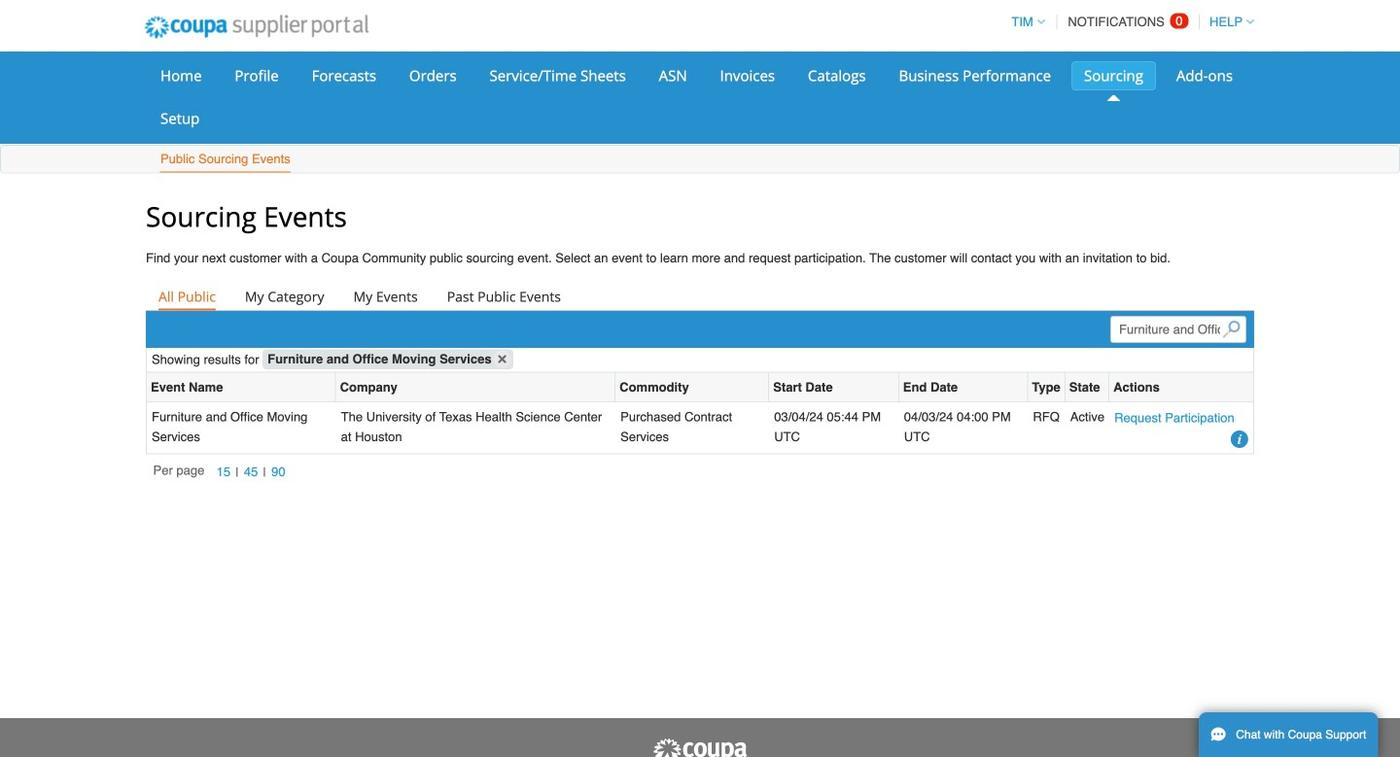 Task type: describe. For each thing, give the bounding box(es) containing it.
Search text field
[[1111, 316, 1247, 343]]

0 vertical spatial navigation
[[1003, 3, 1255, 41]]

0 horizontal spatial navigation
[[153, 462, 291, 484]]

0 vertical spatial coupa supplier portal image
[[131, 3, 382, 52]]



Task type: vqa. For each thing, say whether or not it's contained in the screenshot.
left navigation
yes



Task type: locate. For each thing, give the bounding box(es) containing it.
coupa supplier portal image
[[131, 3, 382, 52], [652, 738, 749, 758]]

1 vertical spatial coupa supplier portal image
[[652, 738, 749, 758]]

search image
[[1223, 321, 1241, 338]]

tab list
[[146, 283, 1255, 310]]

navigation
[[1003, 3, 1255, 41], [153, 462, 291, 484]]

1 horizontal spatial navigation
[[1003, 3, 1255, 41]]

1 vertical spatial navigation
[[153, 462, 291, 484]]

1 horizontal spatial coupa supplier portal image
[[652, 738, 749, 758]]

clear filter image
[[494, 351, 511, 368]]

0 horizontal spatial coupa supplier portal image
[[131, 3, 382, 52]]



